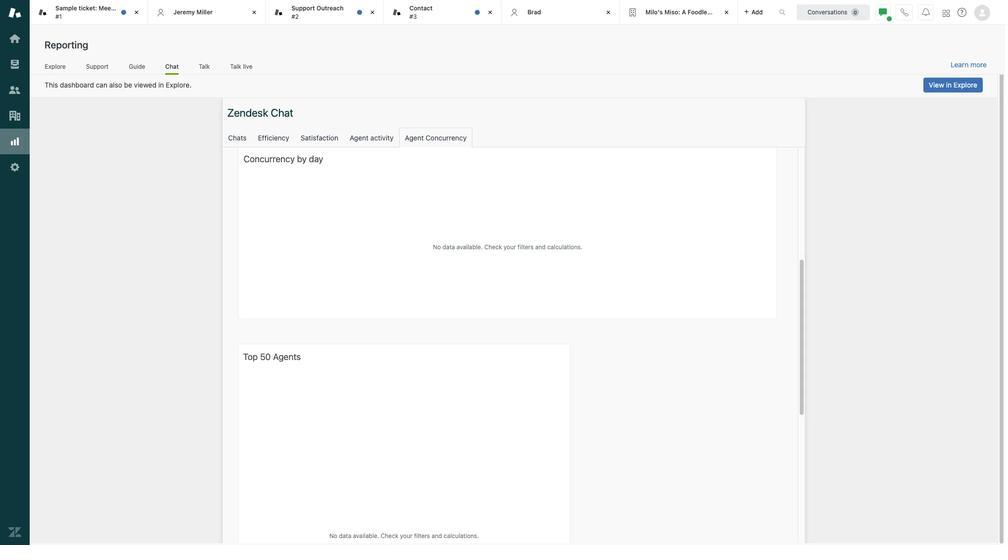 Task type: locate. For each thing, give the bounding box(es) containing it.
close image inside jeremy miller tab
[[250, 7, 259, 17]]

foodlez
[[688, 8, 711, 16]]

viewed
[[134, 81, 157, 89]]

get started image
[[8, 32, 21, 45]]

2 talk from the left
[[230, 63, 241, 70]]

0 horizontal spatial support
[[86, 63, 109, 70]]

view in explore button
[[924, 78, 983, 93]]

in
[[158, 81, 164, 89], [947, 81, 952, 89]]

support up can
[[86, 63, 109, 70]]

conversations button
[[797, 4, 870, 20]]

talk live
[[230, 63, 253, 70]]

0 horizontal spatial talk
[[199, 63, 210, 70]]

1 horizontal spatial close image
[[486, 7, 496, 17]]

close image left brad
[[486, 7, 496, 17]]

brad tab
[[502, 0, 620, 25]]

talk right chat
[[199, 63, 210, 70]]

3 close image from the left
[[604, 7, 614, 17]]

tabs tab list
[[30, 0, 769, 25]]

jeremy
[[174, 8, 195, 16]]

close image left milo's
[[604, 7, 614, 17]]

1 close image from the left
[[131, 7, 141, 17]]

chat
[[165, 63, 179, 70]]

more
[[971, 60, 987, 69]]

1 vertical spatial support
[[86, 63, 109, 70]]

meet
[[99, 5, 113, 12]]

1 close image from the left
[[250, 7, 259, 17]]

explore down learn more link
[[954, 81, 978, 89]]

tab
[[30, 0, 148, 25], [266, 0, 384, 25], [384, 0, 502, 25]]

0 horizontal spatial in
[[158, 81, 164, 89]]

in inside button
[[947, 81, 952, 89]]

close image inside tab
[[486, 7, 496, 17]]

0 vertical spatial explore
[[45, 63, 66, 70]]

notifications image
[[922, 8, 930, 16]]

zendesk image
[[8, 526, 21, 539]]

1 horizontal spatial support
[[292, 5, 315, 12]]

talk left live
[[230, 63, 241, 70]]

guide link
[[129, 63, 145, 73]]

3 tab from the left
[[384, 0, 502, 25]]

4 close image from the left
[[722, 7, 732, 17]]

1 horizontal spatial talk
[[230, 63, 241, 70]]

in right view
[[947, 81, 952, 89]]

sample ticket: meet the ticket #1
[[55, 5, 143, 20]]

1 tab from the left
[[30, 0, 148, 25]]

support up the #2
[[292, 5, 315, 12]]

support outreach #2
[[292, 5, 344, 20]]

0 horizontal spatial close image
[[250, 7, 259, 17]]

milo's
[[646, 8, 663, 16]]

close image left add popup button on the top right
[[722, 7, 732, 17]]

explore link
[[45, 63, 66, 73]]

#2
[[292, 13, 299, 20]]

1 talk from the left
[[199, 63, 210, 70]]

0 horizontal spatial explore
[[45, 63, 66, 70]]

learn
[[951, 60, 969, 69]]

the
[[115, 5, 124, 12]]

support for support outreach #2
[[292, 5, 315, 12]]

close image
[[250, 7, 259, 17], [486, 7, 496, 17]]

1 horizontal spatial explore
[[954, 81, 978, 89]]

2 close image from the left
[[368, 7, 377, 17]]

talk live link
[[230, 63, 253, 73]]

outreach
[[317, 5, 344, 12]]

support inside "support outreach #2"
[[292, 5, 315, 12]]

this dashboard can also be viewed in explore.
[[45, 81, 192, 89]]

in right viewed
[[158, 81, 164, 89]]

dashboard
[[60, 81, 94, 89]]

1 horizontal spatial in
[[947, 81, 952, 89]]

explore up this
[[45, 63, 66, 70]]

2 close image from the left
[[486, 7, 496, 17]]

talk
[[199, 63, 210, 70], [230, 63, 241, 70]]

be
[[124, 81, 132, 89]]

close image left #3
[[368, 7, 377, 17]]

tab containing sample ticket: meet the ticket
[[30, 0, 148, 25]]

can
[[96, 81, 107, 89]]

reporting
[[45, 39, 88, 50]]

zendesk support image
[[8, 6, 21, 19]]

2 tab from the left
[[266, 0, 384, 25]]

close image right the
[[131, 7, 141, 17]]

0 vertical spatial support
[[292, 5, 315, 12]]

1 vertical spatial explore
[[954, 81, 978, 89]]

talk for talk live
[[230, 63, 241, 70]]

learn more
[[951, 60, 987, 69]]

talk for talk
[[199, 63, 210, 70]]

add
[[752, 8, 763, 16]]

conversations
[[808, 8, 848, 16]]

jeremy miller tab
[[148, 0, 266, 25]]

close image
[[131, 7, 141, 17], [368, 7, 377, 17], [604, 7, 614, 17], [722, 7, 732, 17]]

2 in from the left
[[947, 81, 952, 89]]

reporting image
[[8, 135, 21, 148]]

contact #3
[[410, 5, 433, 20]]

close image left the #2
[[250, 7, 259, 17]]

1 in from the left
[[158, 81, 164, 89]]

support
[[292, 5, 315, 12], [86, 63, 109, 70]]

sample
[[55, 5, 77, 12]]

views image
[[8, 58, 21, 71]]

explore
[[45, 63, 66, 70], [954, 81, 978, 89]]



Task type: vqa. For each thing, say whether or not it's contained in the screenshot.
#1
yes



Task type: describe. For each thing, give the bounding box(es) containing it.
this
[[45, 81, 58, 89]]

chat link
[[165, 63, 179, 75]]

zendesk products image
[[943, 10, 950, 17]]

explore.
[[166, 81, 192, 89]]

subsidiary
[[713, 8, 744, 16]]

support for support
[[86, 63, 109, 70]]

ticket:
[[79, 5, 97, 12]]

organizations image
[[8, 109, 21, 122]]

explore inside button
[[954, 81, 978, 89]]

close image inside brad tab
[[604, 7, 614, 17]]

#3
[[410, 13, 417, 20]]

milo's miso: a foodlez subsidiary tab
[[620, 0, 744, 25]]

tab containing support outreach
[[266, 0, 384, 25]]

milo's miso: a foodlez subsidiary
[[646, 8, 744, 16]]

#1
[[55, 13, 62, 20]]

miller
[[197, 8, 213, 16]]

close image inside milo's miso: a foodlez subsidiary tab
[[722, 7, 732, 17]]

contact
[[410, 5, 433, 12]]

ticket
[[126, 5, 143, 12]]

brad
[[528, 8, 541, 16]]

a
[[682, 8, 686, 16]]

view in explore
[[929, 81, 978, 89]]

live
[[243, 63, 253, 70]]

support link
[[86, 63, 109, 73]]

add button
[[738, 0, 769, 24]]

admin image
[[8, 161, 21, 174]]

jeremy miller
[[174, 8, 213, 16]]

also
[[109, 81, 122, 89]]

miso:
[[665, 8, 681, 16]]

learn more link
[[951, 60, 987, 69]]

talk link
[[199, 63, 210, 73]]

guide
[[129, 63, 145, 70]]

tab containing contact
[[384, 0, 502, 25]]

main element
[[0, 0, 30, 545]]

button displays agent's chat status as online. image
[[879, 8, 887, 16]]

view
[[929, 81, 945, 89]]

get help image
[[958, 8, 967, 17]]

customers image
[[8, 84, 21, 97]]



